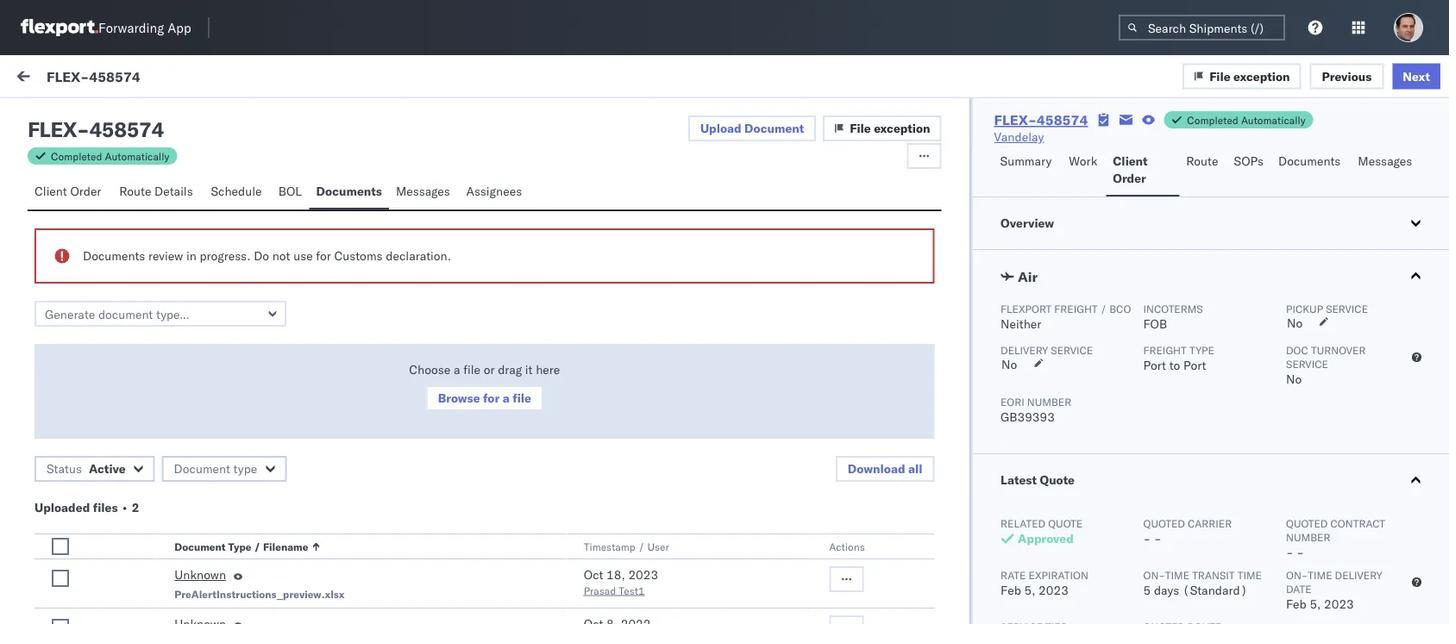 Task type: locate. For each thing, give the bounding box(es) containing it.
edt right the 6:30
[[626, 356, 649, 371]]

1 horizontal spatial quoted
[[1286, 517, 1328, 530]]

completed up related work item/shipment
[[1188, 113, 1239, 126]]

None checkbox
[[52, 620, 69, 625]]

2 vertical spatial a
[[503, 391, 510, 406]]

2023, right it
[[539, 356, 573, 371]]

savant up exception: unknown customs hold type
[[123, 420, 160, 435]]

file up category
[[850, 121, 871, 136]]

flex-458574
[[47, 68, 140, 85], [995, 111, 1088, 129]]

documents button right bol in the left of the page
[[309, 176, 389, 210]]

0 vertical spatial exception
[[1234, 68, 1290, 83]]

bco
[[1109, 302, 1131, 315]]

0 horizontal spatial documents
[[83, 248, 145, 264]]

savant for i
[[123, 264, 160, 280]]

unknown
[[119, 450, 173, 465], [175, 568, 226, 583]]

edt for oct 26, 2023, 5:45 pm edt
[[626, 546, 649, 561]]

previous button
[[1310, 63, 1384, 89]]

458574 down route button
[[1166, 201, 1211, 216]]

type for document type
[[233, 462, 257, 477]]

2 horizontal spatial documents
[[1279, 154, 1341, 169]]

savant for latent
[[123, 187, 160, 202]]

/ left bco
[[1100, 302, 1107, 315]]

1 horizontal spatial order
[[1113, 171, 1147, 186]]

0 vertical spatial to
[[239, 294, 250, 309]]

documents right bol button
[[316, 184, 382, 199]]

2 omkar savant from the top
[[84, 264, 160, 280]]

flex- 458574 down route button
[[1129, 201, 1211, 216]]

1 pm from the top
[[605, 201, 623, 216]]

previous
[[1322, 68, 1372, 83]]

1 omkar from the top
[[84, 187, 120, 202]]

2023 inside oct 18, 2023 prasad test1
[[629, 568, 658, 583]]

1 on- from the left
[[1143, 569, 1165, 582]]

1 horizontal spatial work
[[1169, 150, 1191, 163]]

edt up oct 18, 2023 prasad test1
[[626, 546, 649, 561]]

omkar savant
[[84, 187, 160, 202], [84, 264, 160, 280], [84, 342, 160, 357], [84, 420, 160, 435], [84, 515, 160, 530]]

flex- 1366815
[[1129, 356, 1218, 371]]

1 horizontal spatial work
[[1069, 154, 1098, 169]]

0 horizontal spatial quoted
[[1143, 517, 1185, 530]]

1 horizontal spatial to
[[1169, 358, 1180, 373]]

established,
[[280, 579, 348, 594]]

pm for 7:22
[[605, 201, 623, 216]]

/
[[1100, 302, 1107, 315], [254, 541, 261, 554], [638, 541, 645, 554]]

1 horizontal spatial time
[[1238, 569, 1262, 582]]

2023, for 5:45
[[539, 546, 573, 561]]

type inside document type / filename "button"
[[228, 541, 252, 554]]

omkar savant up active
[[84, 420, 160, 435]]

1 resize handle column header from the left
[[466, 144, 487, 625]]

0 horizontal spatial exception
[[874, 121, 931, 136]]

0 horizontal spatial automatically
[[105, 150, 169, 163]]

omkar savant down generate document type... text box
[[84, 342, 160, 357]]

user
[[648, 541, 669, 554]]

1 horizontal spatial file exception
[[1210, 68, 1290, 83]]

1 savant from the top
[[123, 187, 160, 202]]

omkar savant up warehouse
[[84, 515, 160, 530]]

documents for right 'documents' button
[[1279, 154, 1341, 169]]

26, for oct 26, 2023, 5:45 pm edt
[[517, 546, 536, 561]]

flex-458574 up vandelay
[[995, 111, 1088, 129]]

time right the transit
[[1238, 569, 1262, 582]]

exception: for exception: warehouse devan delay
[[55, 544, 116, 560]]

flex-458574 down forwarding app link
[[47, 68, 140, 85]]

1 horizontal spatial automatically
[[1242, 113, 1306, 126]]

1 vertical spatial documents
[[316, 184, 382, 199]]

1 vertical spatial client
[[35, 184, 67, 199]]

1 horizontal spatial 2023
[[1039, 583, 1068, 598]]

1 (0) from the left
[[76, 110, 99, 125]]

1 edt from the top
[[626, 201, 649, 216]]

1 omkar savant from the top
[[84, 187, 160, 202]]

0 horizontal spatial contract
[[232, 579, 277, 594]]

omkar left ∙
[[84, 515, 120, 530]]

type right freight at the right
[[1189, 344, 1214, 357]]

customs left hold
[[176, 450, 227, 465]]

0 horizontal spatial /
[[254, 541, 261, 554]]

1 vertical spatial flex-458574
[[995, 111, 1088, 129]]

filename
[[263, 541, 309, 554]]

omkar down filing
[[84, 342, 120, 357]]

documents button right sops
[[1272, 146, 1352, 197]]

automatically down internal
[[105, 150, 169, 163]]

document for type
[[175, 541, 226, 554]]

1 horizontal spatial documents button
[[1272, 146, 1352, 197]]

type inside freight type port to port
[[1189, 344, 1214, 357]]

client right work button on the top right of page
[[1113, 154, 1148, 169]]

2 savant from the top
[[123, 264, 160, 280]]

2 vertical spatial service
[[1286, 358, 1328, 371]]

1 vertical spatial work
[[1069, 154, 1098, 169]]

4 pm from the top
[[605, 546, 623, 561]]

1 horizontal spatial route
[[1187, 154, 1219, 169]]

exception: for exception: unknown customs hold type
[[55, 450, 116, 465]]

document inside "button"
[[175, 541, 226, 554]]

2 vertical spatial documents
[[83, 248, 145, 264]]

pm right 7:22
[[605, 201, 623, 216]]

schedule button
[[204, 176, 272, 210]]

declaration.
[[386, 248, 451, 264]]

route left sops
[[1187, 154, 1219, 169]]

message
[[53, 150, 95, 163]]

type right hold
[[260, 450, 288, 465]]

order
[[1113, 171, 1147, 186], [70, 184, 101, 199]]

it
[[525, 362, 533, 377]]

time up days
[[1165, 569, 1189, 582]]

omkar savant up messaging
[[84, 187, 160, 202]]

savant for oct 26, 2023, 6:30 pm edt
[[123, 342, 160, 357]]

5 omkar savant from the top
[[84, 515, 160, 530]]

quoted for number
[[1286, 517, 1328, 530]]

contract right the this
[[232, 579, 277, 594]]

1 horizontal spatial for
[[483, 391, 500, 406]]

omkar savant for latent
[[84, 187, 160, 202]]

1 horizontal spatial contract
[[1331, 517, 1385, 530]]

/ inside "button"
[[254, 541, 261, 554]]

on- inside the 'on-time transit time 5 days (standard)'
[[1143, 569, 1165, 582]]

2023, left 7:22
[[539, 201, 573, 216]]

feb
[[1001, 583, 1021, 598], [1286, 597, 1307, 612]]

1 vertical spatial exception
[[874, 121, 931, 136]]

client up latent
[[35, 184, 67, 199]]

1 port from the left
[[1143, 358, 1166, 373]]

prasad
[[584, 585, 616, 598]]

type inside document type button
[[233, 462, 257, 477]]

time inside on-time delivery date
[[1308, 569, 1332, 582]]

work right summary button
[[1069, 154, 1098, 169]]

status
[[47, 462, 82, 477]]

summary button
[[994, 146, 1062, 197]]

no down the pickup on the right of the page
[[1287, 316, 1303, 331]]

type up document type / filename
[[233, 462, 257, 477]]

0 vertical spatial work
[[167, 71, 196, 86]]

0 horizontal spatial related
[[1001, 517, 1045, 530]]

(0) for internal (0)
[[161, 110, 184, 125]]

2023 for oct 18, 2023 prasad test1
[[629, 568, 658, 583]]

time for on-time delivery date
[[1308, 569, 1332, 582]]

/ left filename
[[254, 541, 261, 554]]

1 horizontal spatial exception
[[1234, 68, 1290, 83]]

file down it
[[513, 391, 531, 406]]

/ left user
[[638, 541, 645, 554]]

0 vertical spatial service
[[1326, 302, 1368, 315]]

quoted up number on the right of the page
[[1286, 517, 1328, 530]]

3 resize handle column header from the left
[[1101, 144, 1122, 625]]

related
[[1130, 150, 1166, 163], [1001, 517, 1045, 530]]

0 horizontal spatial file
[[464, 362, 481, 377]]

2 exception: from the top
[[55, 544, 116, 560]]

2023
[[629, 568, 658, 583], [1039, 583, 1068, 598], [1324, 597, 1354, 612]]

7:00
[[576, 278, 602, 293]]

time up date
[[1308, 569, 1332, 582]]

1 horizontal spatial unknown
[[175, 568, 226, 583]]

0 horizontal spatial route
[[119, 184, 151, 199]]

5 omkar from the top
[[84, 515, 120, 530]]

client
[[1113, 154, 1148, 169], [35, 184, 67, 199]]

1 vertical spatial file
[[850, 121, 871, 136]]

document inside button
[[174, 462, 230, 477]]

feb 5, 2023
[[1286, 597, 1354, 612]]

report
[[203, 294, 236, 309]]

0 horizontal spatial type
[[233, 462, 257, 477]]

1 horizontal spatial completed automatically
[[1188, 113, 1306, 126]]

2 2023, from the top
[[539, 278, 573, 293]]

5,
[[1024, 583, 1035, 598], [1310, 597, 1321, 612]]

26, for oct 26, 2023, 7:22 pm edt
[[517, 201, 536, 216]]

transit
[[1192, 569, 1235, 582]]

with
[[182, 579, 205, 594]]

exception: up is
[[55, 544, 116, 560]]

1 horizontal spatial client order
[[1113, 154, 1148, 186]]

for right the use
[[316, 248, 331, 264]]

gb39393
[[1001, 410, 1055, 425]]

(0) right external
[[76, 110, 99, 125]]

(0) inside button
[[161, 110, 184, 125]]

0 vertical spatial type
[[260, 450, 288, 465]]

0 horizontal spatial completed
[[51, 150, 102, 163]]

no down delivery
[[1001, 357, 1017, 372]]

hold
[[230, 450, 257, 465]]

air button
[[973, 250, 1450, 302]]

import work button
[[128, 71, 196, 86]]

1 horizontal spatial documents
[[316, 184, 382, 199]]

route
[[1187, 154, 1219, 169], [119, 184, 151, 199]]

choose a file or drag it here
[[409, 362, 560, 377]]

26, left 7:00
[[517, 278, 536, 293]]

completed automatically down flex - 458574
[[51, 150, 169, 163]]

3 omkar from the top
[[84, 342, 120, 357]]

completed down flex - 458574
[[51, 150, 102, 163]]

458574 up the 'on-time transit time 5 days (standard)' on the bottom right of the page
[[1166, 546, 1211, 561]]

type for freight type port to port
[[1189, 344, 1214, 357]]

documents for the left 'documents' button
[[316, 184, 382, 199]]

review
[[148, 248, 183, 264]]

uploaded
[[35, 500, 90, 516]]

related up approved
[[1001, 517, 1045, 530]]

0 vertical spatial exception:
[[55, 450, 116, 465]]

1 horizontal spatial customs
[[334, 248, 383, 264]]

feb down rate
[[1001, 583, 1021, 598]]

0 vertical spatial messages
[[1358, 154, 1413, 169]]

client order button up overview button
[[1106, 146, 1180, 197]]

here
[[536, 362, 560, 377]]

completed automatically up item/shipment
[[1188, 113, 1306, 126]]

oct
[[494, 201, 514, 216], [494, 278, 514, 293], [494, 356, 514, 371], [494, 546, 514, 561], [584, 568, 604, 583]]

4 2023, from the top
[[539, 546, 573, 561]]

bol
[[279, 184, 302, 199]]

1 vertical spatial automatically
[[105, 150, 169, 163]]

a down drag
[[503, 391, 510, 406]]

work up external (0)
[[49, 66, 94, 90]]

quoted inside the quoted contract number - - rate expiration feb 5, 2023
[[1286, 517, 1328, 530]]

2 port from the left
[[1183, 358, 1206, 373]]

a
[[109, 294, 115, 309], [454, 362, 460, 377], [503, 391, 510, 406]]

will
[[369, 579, 388, 594]]

omkar up active
[[84, 420, 120, 435]]

1 horizontal spatial client
[[1113, 154, 1148, 169]]

0 horizontal spatial a
[[109, 294, 115, 309]]

2 26, from the top
[[517, 278, 536, 293]]

vandelay link
[[995, 129, 1044, 146]]

oct left it
[[494, 356, 514, 371]]

1 vertical spatial file
[[513, 391, 531, 406]]

resize handle column header
[[466, 144, 487, 625], [783, 144, 804, 625], [1101, 144, 1122, 625], [1419, 144, 1439, 625]]

1 exception: from the top
[[55, 450, 116, 465]]

for
[[316, 248, 331, 264], [483, 391, 500, 406]]

0 horizontal spatial 2023
[[629, 568, 658, 583]]

2 pm from the top
[[605, 278, 623, 293]]

route up messaging
[[119, 184, 151, 199]]

2023 down on-time delivery date
[[1324, 597, 1354, 612]]

5, inside the quoted contract number - - rate expiration feb 5, 2023
[[1024, 583, 1035, 598]]

savant
[[123, 187, 160, 202], [123, 264, 160, 280], [123, 342, 160, 357], [123, 420, 160, 435], [123, 515, 160, 530]]

0 vertical spatial a
[[109, 294, 115, 309]]

0 vertical spatial completed
[[1188, 113, 1239, 126]]

0 vertical spatial contract
[[1331, 517, 1385, 530]]

0 horizontal spatial on-
[[1143, 569, 1165, 582]]

/ for flexport freight / bco neither
[[1100, 302, 1107, 315]]

improve
[[253, 294, 297, 309]]

1 quoted from the left
[[1143, 517, 1185, 530]]

time
[[1165, 569, 1189, 582], [1238, 569, 1262, 582], [1308, 569, 1332, 582]]

omkar for oct 26, 2023, 6:30 pm edt
[[84, 342, 120, 357]]

2 time from the left
[[1238, 569, 1262, 582]]

this
[[208, 579, 229, 594]]

1 vertical spatial completed automatically
[[51, 150, 169, 163]]

1 horizontal spatial /
[[638, 541, 645, 554]]

drag
[[498, 362, 522, 377]]

file down search shipments (/) text field
[[1210, 68, 1231, 83]]

1 2023, from the top
[[539, 201, 573, 216]]

oct 26, 2023, 7:00 pm edt
[[494, 278, 649, 293]]

work left item/shipment
[[1169, 150, 1191, 163]]

0 vertical spatial type
[[1189, 344, 1214, 357]]

use
[[294, 248, 313, 264]]

0 horizontal spatial for
[[316, 248, 331, 264]]

resize handle column header for category
[[1101, 144, 1122, 625]]

3 26, from the top
[[517, 356, 536, 371]]

0 horizontal spatial port
[[1143, 358, 1166, 373]]

0 horizontal spatial order
[[70, 184, 101, 199]]

1 time from the left
[[1165, 569, 1189, 582]]

exception:
[[55, 450, 116, 465], [55, 544, 116, 560]]

number
[[1027, 396, 1071, 409]]

service down flexport freight / bco neither
[[1051, 344, 1093, 357]]

a right "choose" at the left of page
[[454, 362, 460, 377]]

pm for 6:30
[[605, 356, 623, 371]]

messages button
[[1352, 146, 1422, 197], [389, 176, 459, 210]]

1 horizontal spatial (0)
[[161, 110, 184, 125]]

5, down rate
[[1024, 583, 1035, 598]]

/ for document type / filename
[[254, 541, 261, 554]]

2 horizontal spatial 2023
[[1324, 597, 1354, 612]]

(0) right internal
[[161, 110, 184, 125]]

(0) inside "button"
[[76, 110, 99, 125]]

None checkbox
[[52, 538, 69, 556], [52, 570, 69, 588], [52, 538, 69, 556], [52, 570, 69, 588]]

1 26, from the top
[[517, 201, 536, 216]]

oct up drag
[[494, 278, 514, 293]]

2023, left 7:00
[[539, 278, 573, 293]]

1 vertical spatial service
[[1051, 344, 1093, 357]]

-
[[77, 116, 89, 142], [812, 201, 819, 216], [812, 278, 819, 293], [812, 356, 819, 371], [1143, 532, 1151, 547], [1154, 532, 1161, 547], [1286, 545, 1294, 560], [1297, 545, 1304, 560], [812, 546, 819, 561]]

app
[[168, 19, 191, 36]]

1 horizontal spatial client order button
[[1106, 146, 1180, 197]]

on- inside on-time delivery date
[[1286, 569, 1308, 582]]

0 vertical spatial documents
[[1279, 154, 1341, 169]]

no down doc
[[1286, 372, 1302, 387]]

1 horizontal spatial port
[[1183, 358, 1206, 373]]

on- up 5
[[1143, 569, 1165, 582]]

2 on- from the left
[[1286, 569, 1308, 582]]

quoted inside 'quoted carrier - -'
[[1143, 517, 1185, 530]]

1 vertical spatial route
[[119, 184, 151, 199]]

pm for 7:00
[[605, 278, 623, 293]]

work for related
[[1169, 150, 1191, 163]]

type
[[260, 450, 288, 465], [228, 541, 252, 554]]

1 vertical spatial exception:
[[55, 544, 116, 560]]

quoted carrier - -
[[1143, 517, 1232, 547]]

/ inside flexport freight / bco neither
[[1100, 302, 1107, 315]]

client order button
[[1106, 146, 1180, 197], [28, 176, 112, 210]]

exception: up uploaded files ∙ 2
[[55, 450, 116, 465]]

0 vertical spatial work
[[49, 66, 94, 90]]

and with this contract established, we will create lucrative partnership.
[[52, 579, 425, 611]]

0 vertical spatial unknown
[[119, 450, 173, 465]]

resize handle column header for message
[[466, 144, 487, 625]]

file inside button
[[513, 391, 531, 406]]

quoted left carrier
[[1143, 517, 1185, 530]]

edt for oct 26, 2023, 7:00 pm edt
[[626, 278, 649, 293]]

1 horizontal spatial file
[[513, 391, 531, 406]]

458574 up vandelay
[[1037, 111, 1088, 129]]

2023 down expiration
[[1039, 583, 1068, 598]]

pm right the 6:30
[[605, 356, 623, 371]]

order right work button on the top right of page
[[1113, 171, 1147, 186]]

to down freight at the right
[[1169, 358, 1180, 373]]

2 omkar from the top
[[84, 264, 120, 280]]

eori number gb39393
[[1001, 396, 1071, 425]]

5, down date
[[1310, 597, 1321, 612]]

documents review in progress. do not use for customs declaration.
[[83, 248, 451, 264]]

458574
[[89, 68, 140, 85], [1037, 111, 1088, 129], [89, 116, 164, 142], [1166, 201, 1211, 216], [1166, 546, 1211, 561]]

partnership.
[[102, 596, 169, 611]]

contract inside and with this contract established, we will create lucrative partnership.
[[232, 579, 277, 594]]

4 edt from the top
[[626, 546, 649, 561]]

client order up latent
[[35, 184, 101, 199]]

client order button up latent
[[28, 176, 112, 210]]

item/shipment
[[1194, 150, 1265, 163]]

work right import
[[167, 71, 196, 86]]

doc turnover service
[[1286, 344, 1366, 371]]

Search Shipments (/) text field
[[1119, 15, 1286, 41]]

2 flex- 458574 from the top
[[1129, 546, 1211, 561]]

pm up the 18,
[[605, 546, 623, 561]]

2 horizontal spatial a
[[503, 391, 510, 406]]

0 horizontal spatial flex-458574
[[47, 68, 140, 85]]

omkar up latent messaging test.
[[84, 187, 120, 202]]

forwarding app
[[98, 19, 191, 36]]

4 resize handle column header from the left
[[1419, 144, 1439, 625]]

omkar savant up filing
[[84, 264, 160, 280]]

0 horizontal spatial type
[[228, 541, 252, 554]]

related for related quote
[[1001, 517, 1045, 530]]

exception: warehouse devan delay
[[55, 544, 258, 560]]

resize handle column header for related work item/shipment
[[1419, 144, 1439, 625]]

active
[[89, 462, 126, 477]]

0 vertical spatial related
[[1130, 150, 1166, 163]]

savant up test.
[[123, 187, 160, 202]]

on-
[[1143, 569, 1165, 582], [1286, 569, 1308, 582]]

0 horizontal spatial file exception
[[850, 121, 931, 136]]

savant down generate document type... text box
[[123, 342, 160, 357]]

work
[[49, 66, 94, 90], [1169, 150, 1191, 163]]

0 horizontal spatial 5,
[[1024, 583, 1035, 598]]

1 flex- 458574 from the top
[[1129, 201, 1211, 216]]

oct left the '5:45'
[[494, 546, 514, 561]]

2 (0) from the left
[[161, 110, 184, 125]]

pm right 7:00
[[605, 278, 623, 293]]

forwarding app link
[[21, 19, 191, 36]]

exception
[[1234, 68, 1290, 83], [874, 121, 931, 136]]

26, left the '5:45'
[[517, 546, 536, 561]]

savant down review
[[123, 264, 160, 280]]

file
[[1210, 68, 1231, 83], [850, 121, 871, 136]]

2 quoted from the left
[[1286, 517, 1328, 530]]

3 savant from the top
[[123, 342, 160, 357]]

2 horizontal spatial time
[[1308, 569, 1332, 582]]

file left or
[[464, 362, 481, 377]]

edt right 7:00
[[626, 278, 649, 293]]

3 pm from the top
[[605, 356, 623, 371]]

route details
[[119, 184, 193, 199]]

download
[[848, 462, 906, 477]]

0 horizontal spatial work
[[49, 66, 94, 90]]

2 edt from the top
[[626, 278, 649, 293]]

edt for oct 26, 2023, 6:30 pm edt
[[626, 356, 649, 371]]

4 omkar savant from the top
[[84, 420, 160, 435]]

3 edt from the top
[[626, 356, 649, 371]]

contract
[[1331, 517, 1385, 530], [232, 579, 277, 594]]

26, down assignees
[[517, 201, 536, 216]]

oct for oct 26, 2023, 7:00 pm edt
[[494, 278, 514, 293]]

documents for documents review in progress. do not use for customs declaration.
[[83, 248, 145, 264]]

2
[[132, 500, 139, 516]]

file exception down search shipments (/) text field
[[1210, 68, 1290, 83]]

oct inside oct 18, 2023 prasad test1
[[584, 568, 604, 583]]

timestamp / user button
[[580, 537, 795, 554]]

1 vertical spatial for
[[483, 391, 500, 406]]

1 vertical spatial to
[[1169, 358, 1180, 373]]

client order right work button on the top right of page
[[1113, 154, 1148, 186]]

26, left here
[[517, 356, 536, 371]]

document for type
[[174, 462, 230, 477]]

3 omkar savant from the top
[[84, 342, 160, 357]]

3 time from the left
[[1308, 569, 1332, 582]]

edt right 7:22
[[626, 201, 649, 216]]

0 horizontal spatial to
[[239, 294, 250, 309]]

3 2023, from the top
[[539, 356, 573, 371]]

0 horizontal spatial time
[[1165, 569, 1189, 582]]

messages
[[1358, 154, 1413, 169], [396, 184, 450, 199]]

0 vertical spatial automatically
[[1242, 113, 1306, 126]]

4 26, from the top
[[517, 546, 536, 561]]

to right report
[[239, 294, 250, 309]]

file
[[464, 362, 481, 377], [513, 391, 531, 406]]

2023 up test1
[[629, 568, 658, 583]]

0 vertical spatial file
[[464, 362, 481, 377]]

related left route button
[[1130, 150, 1166, 163]]

on- up date
[[1286, 569, 1308, 582]]

overview
[[1001, 216, 1054, 231]]



Task type: describe. For each thing, give the bounding box(es) containing it.
document inside 'button'
[[745, 121, 804, 136]]

oct 18, 2023 prasad test1
[[584, 568, 658, 598]]

great
[[100, 579, 128, 594]]

1 vertical spatial completed
[[51, 150, 102, 163]]

4 savant from the top
[[123, 420, 160, 435]]

pickup service
[[1286, 302, 1368, 315]]

flex
[[28, 116, 77, 142]]

this
[[52, 579, 75, 594]]

458574 up internal
[[89, 68, 140, 85]]

1 horizontal spatial completed
[[1188, 113, 1239, 126]]

flex- 2271801
[[1129, 442, 1218, 457]]

do
[[254, 248, 269, 264]]

on- for on-time transit time 5 days (standard)
[[1143, 569, 1165, 582]]

1 horizontal spatial messages
[[1358, 154, 1413, 169]]

omkar for i
[[84, 264, 120, 280]]

flexport
[[1001, 302, 1052, 315]]

1 horizontal spatial flex-458574
[[995, 111, 1088, 129]]

external
[[28, 110, 73, 125]]

flex - 458574
[[28, 116, 164, 142]]

freight
[[1054, 302, 1098, 315]]

0 vertical spatial completed automatically
[[1188, 113, 1306, 126]]

internal
[[116, 110, 158, 125]]

2023 inside the quoted contract number - - rate expiration feb 5, 2023
[[1039, 583, 1068, 598]]

omkar savant for oct 26, 2023, 6:30 pm edt
[[84, 342, 160, 357]]

latest quote
[[1001, 473, 1075, 488]]

0 horizontal spatial client order
[[35, 184, 101, 199]]

oct for oct 26, 2023, 5:45 pm edt
[[494, 546, 514, 561]]

5:45
[[576, 546, 602, 561]]

external (0) button
[[21, 102, 109, 135]]

unknown link
[[175, 567, 226, 588]]

summary
[[1001, 154, 1052, 169]]

no for delivery
[[1001, 357, 1017, 372]]

neither
[[1001, 317, 1041, 332]]

0 horizontal spatial messages button
[[389, 176, 459, 210]]

1 horizontal spatial 5,
[[1310, 597, 1321, 612]]

quote
[[1040, 473, 1075, 488]]

date
[[1286, 583, 1312, 596]]

(0) for external (0)
[[76, 110, 99, 125]]

2023, for 7:00
[[539, 278, 573, 293]]

oct for oct 26, 2023, 7:22 pm edt
[[494, 201, 514, 216]]

1 vertical spatial file exception
[[850, 121, 931, 136]]

document type / filename
[[175, 541, 309, 554]]

Generate document type... text field
[[35, 301, 286, 327]]

7:22
[[576, 201, 602, 216]]

edt for oct 26, 2023, 7:22 pm edt
[[626, 201, 649, 216]]

schedule
[[211, 184, 262, 199]]

files
[[93, 500, 118, 516]]

exception: unknown customs hold type
[[55, 450, 288, 465]]

to inside freight type port to port
[[1169, 358, 1180, 373]]

2023, for 6:30
[[539, 356, 573, 371]]

test.
[[151, 217, 176, 232]]

service for pickup service
[[1326, 302, 1368, 315]]

0 vertical spatial file exception
[[1210, 68, 1290, 83]]

commendation
[[118, 294, 200, 309]]

on-time delivery date
[[1286, 569, 1382, 596]]

work for my
[[49, 66, 94, 90]]

download all
[[848, 462, 923, 477]]

i
[[52, 294, 55, 309]]

0 horizontal spatial work
[[167, 71, 196, 86]]

and
[[158, 579, 178, 594]]

number
[[1286, 531, 1330, 544]]

1 vertical spatial unknown
[[175, 568, 226, 583]]

sops
[[1234, 154, 1264, 169]]

flexport. image
[[21, 19, 98, 36]]

flexport freight / bco neither
[[1001, 302, 1131, 332]]

test1
[[619, 585, 645, 598]]

freight type port to port
[[1143, 344, 1214, 373]]

rate
[[1001, 569, 1026, 582]]

no for pickup
[[1287, 316, 1303, 331]]

on- for on-time delivery date
[[1286, 569, 1308, 582]]

2023 for feb 5, 2023
[[1324, 597, 1354, 612]]

vandelay
[[995, 129, 1044, 145]]

i am filing a commendation report to improve
[[52, 294, 297, 309]]

feb inside the quoted contract number - - rate expiration feb 5, 2023
[[1001, 583, 1021, 598]]

turnover
[[1311, 344, 1366, 357]]

5 savant from the top
[[123, 515, 160, 530]]

quoted contract number - - rate expiration feb 5, 2023
[[1001, 517, 1385, 598]]

2023, for 7:22
[[539, 201, 573, 216]]

doc
[[1286, 344, 1308, 357]]

1 horizontal spatial a
[[454, 362, 460, 377]]

1 horizontal spatial type
[[260, 450, 288, 465]]

oct for oct 26, 2023, 6:30 pm edt
[[494, 356, 514, 371]]

incoterms
[[1143, 302, 1203, 315]]

0 vertical spatial file
[[1210, 68, 1231, 83]]

1 vertical spatial customs
[[176, 450, 227, 465]]

fob
[[1143, 317, 1167, 332]]

for inside button
[[483, 391, 500, 406]]

flex- 458574 for oct 26, 2023, 7:22 pm edt
[[1129, 201, 1211, 216]]

work button
[[1062, 146, 1106, 197]]

458574 down import
[[89, 116, 164, 142]]

1 horizontal spatial messages button
[[1352, 146, 1422, 197]]

0 horizontal spatial client
[[35, 184, 67, 199]]

0 horizontal spatial file
[[850, 121, 871, 136]]

1 vertical spatial messages
[[396, 184, 450, 199]]

warehouse
[[119, 544, 183, 560]]

eori
[[1001, 396, 1024, 409]]

on-time transit time 5 days (standard)
[[1143, 569, 1262, 598]]

devan
[[186, 544, 223, 560]]

route for route details
[[119, 184, 151, 199]]

0 vertical spatial client
[[1113, 154, 1148, 169]]

we
[[351, 579, 366, 594]]

delay
[[226, 544, 258, 560]]

prealertinstructions_preview.xlsx
[[175, 588, 345, 601]]

expiration
[[1029, 569, 1088, 582]]

26, for oct 26, 2023, 6:30 pm edt
[[517, 356, 536, 371]]

in
[[186, 248, 197, 264]]

omkar for latent
[[84, 187, 120, 202]]

/ inside button
[[638, 541, 645, 554]]

route for route
[[1187, 154, 1219, 169]]

carrier
[[1188, 517, 1232, 530]]

next
[[1403, 68, 1431, 83]]

4 omkar from the top
[[84, 420, 120, 435]]

26, for oct 26, 2023, 7:00 pm edt
[[517, 278, 536, 293]]

0 horizontal spatial documents button
[[309, 176, 389, 210]]

latest quote button
[[973, 455, 1450, 506]]

time for on-time transit time 5 days (standard)
[[1165, 569, 1189, 582]]

1 horizontal spatial feb
[[1286, 597, 1307, 612]]

service for delivery service
[[1051, 344, 1093, 357]]

omkar savant for i
[[84, 264, 160, 280]]

pm for 5:45
[[605, 546, 623, 561]]

overview button
[[973, 198, 1450, 249]]

latest
[[1001, 473, 1037, 488]]

filing
[[78, 294, 106, 309]]

upload document
[[701, 121, 804, 136]]

this is
[[52, 579, 87, 594]]

flex- 458574 for oct 26, 2023, 5:45 pm edt
[[1129, 546, 1211, 561]]

internal (0) button
[[109, 102, 194, 135]]

work inside work button
[[1069, 154, 1098, 169]]

delivery
[[1001, 344, 1048, 357]]

quoted for -
[[1143, 517, 1185, 530]]

related for related work item/shipment
[[1130, 150, 1166, 163]]

upload document button
[[688, 116, 816, 142]]

is
[[78, 579, 87, 594]]

pickup
[[1286, 302, 1323, 315]]

0 horizontal spatial unknown
[[119, 450, 173, 465]]

contract inside the quoted contract number - - rate expiration feb 5, 2023
[[1331, 517, 1385, 530]]

bol button
[[272, 176, 309, 210]]

a inside button
[[503, 391, 510, 406]]

route details button
[[112, 176, 204, 210]]

related work item/shipment
[[1130, 150, 1265, 163]]

download all button
[[836, 456, 935, 482]]

am
[[58, 294, 75, 309]]

service inside doc turnover service
[[1286, 358, 1328, 371]]

document type
[[174, 462, 257, 477]]

latent
[[52, 217, 87, 232]]

my work
[[17, 66, 94, 90]]

internal (0)
[[116, 110, 184, 125]]

next button
[[1393, 63, 1441, 89]]

0 horizontal spatial client order button
[[28, 176, 112, 210]]

0 vertical spatial for
[[316, 248, 331, 264]]

2 resize handle column header from the left
[[783, 144, 804, 625]]

route button
[[1180, 146, 1227, 197]]



Task type: vqa. For each thing, say whether or not it's contained in the screenshot.
the bottommost Documents
yes



